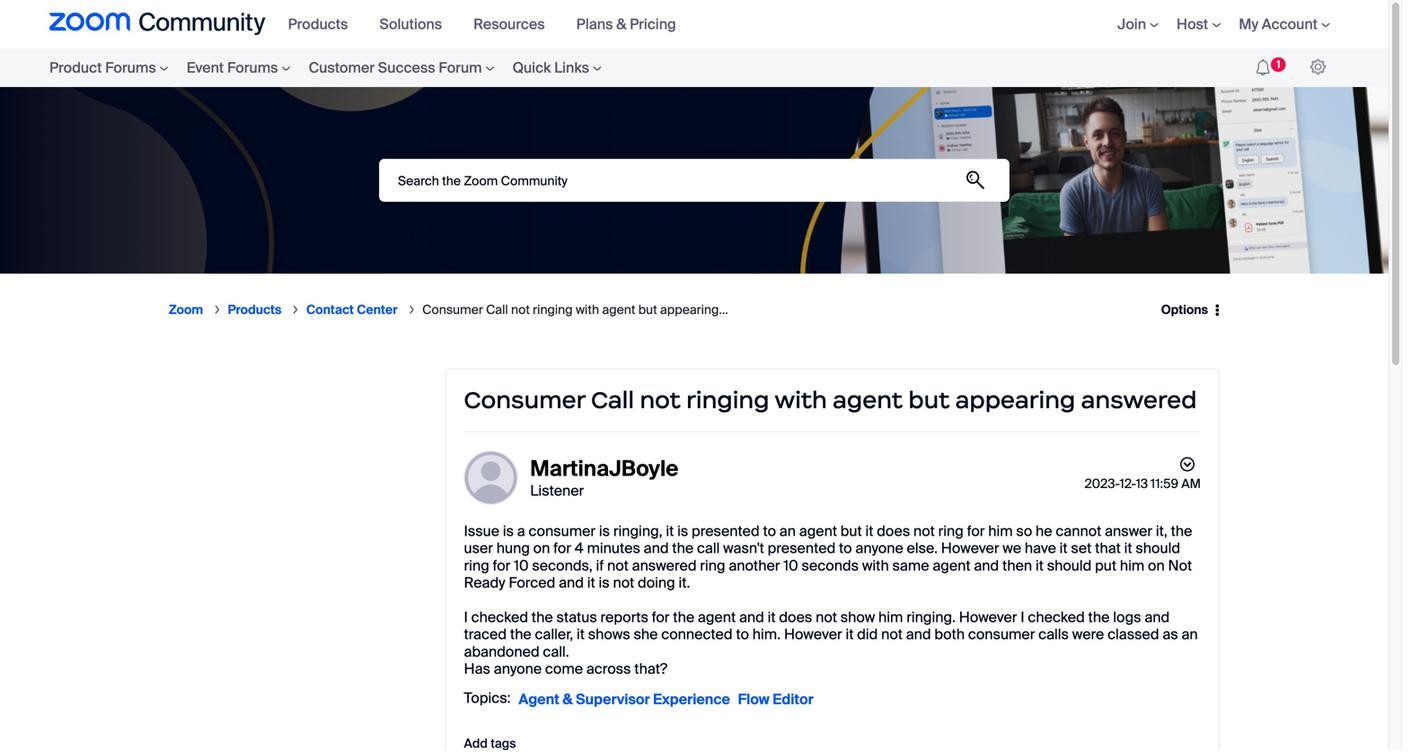 Task type: describe. For each thing, give the bounding box(es) containing it.
martinajboyle link
[[530, 455, 679, 483]]

to inside the "i checked the status reports for the agent and it does not show him ringing. however i checked the logs and traced the caller, it shows she connected to him. however it did not and both consumer calls were classed as an abandoned call. has anyone come across that?"
[[736, 626, 749, 645]]

consumer call not ringing with agent but appearing...
[[422, 302, 728, 318]]

the left the status
[[532, 609, 553, 627]]

appearing
[[955, 386, 1076, 415]]

agent
[[519, 691, 559, 709]]

doing
[[638, 574, 675, 593]]

1 horizontal spatial on
[[1148, 557, 1165, 576]]

plans & pricing link
[[576, 15, 690, 34]]

2 horizontal spatial to
[[839, 540, 852, 558]]

that
[[1095, 540, 1121, 558]]

consumer inside the issue is a consumer is ringing, it is presented to an agent but it does not ring for him so he cannot answer it, the user hung on for 4 minutes and the call wasn't presented to anyone else. however we have it set that it should ring for 10 seconds, if not answered ring another 10 seconds with same agent and then it should put him on not ready forced and it is not doing it.
[[529, 522, 596, 541]]

solutions link
[[379, 15, 456, 34]]

customer
[[309, 58, 375, 77]]

an inside the issue is a consumer is ringing, it is presented to an agent but it does not ring for him so he cannot answer it, the user hung on for 4 minutes and the call wasn't presented to anyone else. however we have it set that it should ring for 10 seconds, if not answered ring another 10 seconds with same agent and then it should put him on not ready forced and it is not doing it.
[[779, 522, 796, 541]]

and up doing
[[644, 540, 669, 558]]

experience
[[653, 691, 730, 709]]

topics: agent & supervisor experience flow editor
[[464, 689, 814, 709]]

shows
[[588, 626, 630, 645]]

as
[[1163, 626, 1178, 645]]

the right it, on the bottom of page
[[1171, 522, 1192, 541]]

plans & pricing
[[576, 15, 676, 34]]

menu bar containing join
[[1091, 0, 1339, 49]]

my account link
[[1239, 15, 1330, 34]]

not
[[1168, 557, 1192, 576]]

ringing for appearing
[[686, 386, 769, 415]]

0 horizontal spatial on
[[533, 540, 550, 558]]

it.
[[679, 574, 690, 593]]

martinajboyle listener
[[530, 455, 679, 501]]

answer
[[1105, 522, 1153, 541]]

user
[[464, 540, 493, 558]]

2 i from the left
[[1021, 609, 1025, 627]]

list containing zoom
[[169, 287, 1149, 333]]

1 i from the left
[[464, 609, 468, 627]]

consumer for consumer call not ringing with agent but appearing...
[[422, 302, 483, 318]]

it right that
[[1124, 540, 1132, 558]]

him.
[[752, 626, 781, 645]]

wasn't
[[723, 540, 764, 558]]

an inside the "i checked the status reports for the agent and it does not show him ringing. however i checked the logs and traced the caller, it shows she connected to him. however it did not and both consumer calls were classed as an abandoned call. has anyone come across that?"
[[1182, 626, 1198, 645]]

links
[[554, 58, 589, 77]]

the left logs
[[1088, 609, 1110, 627]]

is left a
[[503, 522, 514, 541]]

call
[[697, 540, 720, 558]]

it left did
[[846, 626, 854, 645]]

traced
[[464, 626, 507, 645]]

however right ringing.
[[959, 609, 1017, 627]]

menu bar containing product forums
[[13, 49, 647, 87]]

call for consumer call not ringing with agent but appearing answered
[[591, 386, 634, 415]]

12-
[[1120, 476, 1136, 493]]

across
[[586, 660, 631, 679]]

else.
[[907, 540, 938, 558]]

that?
[[634, 660, 667, 679]]

host
[[1177, 15, 1208, 34]]

and left if in the bottom of the page
[[559, 574, 584, 593]]

am
[[1182, 476, 1201, 493]]

has
[[464, 660, 490, 679]]

it left set
[[1060, 540, 1068, 558]]

event forums link
[[178, 49, 300, 87]]

options
[[1161, 302, 1208, 318]]

did
[[857, 626, 878, 645]]

minutes
[[587, 540, 640, 558]]

it right then
[[1036, 557, 1044, 576]]

both
[[934, 626, 965, 645]]

consumer inside the "i checked the status reports for the agent and it does not show him ringing. however i checked the logs and traced the caller, it shows she connected to him. however it did not and both consumer calls were classed as an abandoned call. has anyone come across that?"
[[968, 626, 1035, 645]]

success
[[378, 58, 435, 77]]

terryturtle85 image
[[1311, 59, 1326, 75]]

0 horizontal spatial presented
[[692, 522, 760, 541]]

agent & supervisor experience link
[[519, 687, 730, 713]]

products for products link to the bottom
[[228, 302, 282, 318]]

resources
[[473, 15, 545, 34]]

contact center link
[[306, 302, 398, 318]]

plans
[[576, 15, 613, 34]]

list containing topics:
[[464, 687, 1201, 713]]

‎2023-
[[1085, 476, 1120, 493]]

& inside topics: agent & supervisor experience flow editor
[[563, 691, 573, 709]]

my account
[[1239, 15, 1318, 34]]

cannot
[[1056, 522, 1102, 541]]

issue
[[464, 522, 499, 541]]

and right logs
[[1145, 609, 1170, 627]]

hung
[[497, 540, 530, 558]]

is left call
[[677, 522, 688, 541]]

he
[[1036, 522, 1052, 541]]

set
[[1071, 540, 1092, 558]]

11:59
[[1151, 476, 1179, 493]]

were
[[1072, 626, 1104, 645]]

1 vertical spatial him
[[1120, 557, 1145, 576]]

event forums
[[187, 58, 278, 77]]

topics:
[[464, 689, 511, 708]]

for inside the "i checked the status reports for the agent and it does not show him ringing. however i checked the logs and traced the caller, it shows she connected to him. however it did not and both consumer calls were classed as an abandoned call. has anyone come across that?"
[[652, 609, 670, 627]]

editor
[[773, 691, 814, 709]]

2 10 from the left
[[784, 557, 798, 576]]

but inside the issue is a consumer is ringing, it is presented to an agent but it does not ring for him so he cannot answer it, the user hung on for 4 minutes and the call wasn't presented to anyone else. however we have it set that it should ring for 10 seconds, if not answered ring another 10 seconds with same agent and then it should put him on not ready forced and it is not doing it.
[[841, 522, 862, 541]]

i checked the status reports for the agent and it does not show him ringing. however i checked the logs and traced the caller, it shows she connected to him. however it did not and both consumer calls were classed as an abandoned call. has anyone come across that?
[[464, 609, 1198, 679]]

1 horizontal spatial to
[[763, 522, 776, 541]]

customer success forum link
[[300, 49, 504, 87]]

the down it.
[[673, 609, 694, 627]]

13
[[1136, 476, 1148, 493]]

join
[[1118, 15, 1146, 34]]

connected
[[661, 626, 733, 645]]

a
[[517, 522, 525, 541]]

same
[[892, 557, 929, 576]]

show
[[840, 609, 875, 627]]

4
[[575, 540, 584, 558]]

1 vertical spatial products link
[[228, 302, 282, 318]]

customer success forum
[[309, 58, 482, 77]]

not inside list
[[511, 302, 530, 318]]

ringing for appearing...
[[533, 302, 573, 318]]

1 horizontal spatial presented
[[768, 540, 836, 558]]

products for rightmost products link
[[288, 15, 348, 34]]

call for consumer call not ringing with agent but appearing...
[[486, 302, 508, 318]]

she
[[634, 626, 658, 645]]

pricing
[[630, 15, 676, 34]]

classed
[[1108, 626, 1159, 645]]

1 horizontal spatial him
[[988, 522, 1013, 541]]

zoom link
[[169, 302, 203, 318]]

1 horizontal spatial products link
[[288, 15, 361, 34]]

0 vertical spatial answered
[[1081, 386, 1197, 415]]

does inside the issue is a consumer is ringing, it is presented to an agent but it does not ring for him so he cannot answer it, the user hung on for 4 minutes and the call wasn't presented to anyone else. however we have it set that it should ring for 10 seconds, if not answered ring another 10 seconds with same agent and then it should put him on not ready forced and it is not doing it.
[[877, 522, 910, 541]]

have
[[1025, 540, 1056, 558]]

martinajboyle
[[530, 455, 679, 483]]

then
[[1002, 557, 1032, 576]]



Task type: locate. For each thing, give the bounding box(es) containing it.
agent inside the "i checked the status reports for the agent and it does not show him ringing. however i checked the logs and traced the caller, it shows she connected to him. however it did not and both consumer calls were classed as an abandoned call. has anyone come across that?"
[[698, 609, 736, 627]]

not
[[511, 302, 530, 318], [640, 386, 681, 415], [914, 522, 935, 541], [607, 557, 629, 576], [613, 574, 634, 593], [816, 609, 837, 627], [881, 626, 903, 645]]

forums right event
[[227, 58, 278, 77]]

consumer call not ringing with agent but appearing answered
[[464, 386, 1197, 415]]

to left same
[[839, 540, 852, 558]]

it left else.
[[865, 522, 874, 541]]

however left we
[[941, 540, 999, 558]]

1 horizontal spatial with
[[775, 386, 827, 415]]

0 horizontal spatial does
[[779, 609, 812, 627]]

0 vertical spatial ringing
[[533, 302, 573, 318]]

2 checked from the left
[[1028, 609, 1085, 627]]

0 horizontal spatial but
[[638, 302, 657, 318]]

1 forums from the left
[[105, 58, 156, 77]]

him inside the "i checked the status reports for the agent and it does not show him ringing. however i checked the logs and traced the caller, it shows she connected to him. however it did not and both consumer calls were classed as an abandoned call. has anyone come across that?"
[[879, 609, 903, 627]]

but left appearing...
[[638, 302, 657, 318]]

consumer up 'martinajboyle' image
[[464, 386, 585, 415]]

resources link
[[473, 15, 558, 34]]

2 horizontal spatial with
[[862, 557, 889, 576]]

answered down ringing,
[[632, 557, 697, 576]]

0 horizontal spatial i
[[464, 609, 468, 627]]

does
[[877, 522, 910, 541], [779, 609, 812, 627]]

0 vertical spatial list
[[169, 287, 1149, 333]]

to left him.
[[736, 626, 749, 645]]

the left call
[[672, 540, 694, 558]]

put
[[1095, 557, 1117, 576]]

& right plans
[[616, 15, 626, 34]]

the left caller,
[[510, 626, 532, 645]]

but for appearing...
[[638, 302, 657, 318]]

contact center
[[306, 302, 398, 318]]

consumer right both
[[968, 626, 1035, 645]]

forums for event forums
[[227, 58, 278, 77]]

0 vertical spatial products link
[[288, 15, 361, 34]]

2 vertical spatial with
[[862, 557, 889, 576]]

answered
[[1081, 386, 1197, 415], [632, 557, 697, 576]]

ready
[[464, 574, 505, 593]]

and down another
[[739, 609, 764, 627]]

if
[[596, 557, 604, 576]]

0 horizontal spatial ring
[[464, 557, 489, 576]]

1 horizontal spatial i
[[1021, 609, 1025, 627]]

10
[[514, 557, 529, 576], [784, 557, 798, 576]]

it down another
[[768, 609, 776, 627]]

to
[[763, 522, 776, 541], [839, 540, 852, 558], [736, 626, 749, 645]]

products link up the customer
[[288, 15, 361, 34]]

0 horizontal spatial checked
[[471, 609, 528, 627]]

join link
[[1118, 15, 1159, 34]]

1 horizontal spatial does
[[877, 522, 910, 541]]

is right 4 on the left
[[599, 522, 610, 541]]

ringing.
[[907, 609, 956, 627]]

0 vertical spatial consumer
[[529, 522, 596, 541]]

0 vertical spatial call
[[486, 302, 508, 318]]

an right wasn't
[[779, 522, 796, 541]]

anyone up agent
[[494, 660, 542, 679]]

1 horizontal spatial ring
[[700, 557, 725, 576]]

presented
[[692, 522, 760, 541], [768, 540, 836, 558]]

zoom
[[169, 302, 203, 318]]

with for appearing...
[[576, 302, 599, 318]]

but inside list
[[638, 302, 657, 318]]

0 vertical spatial anyone
[[855, 540, 903, 558]]

product
[[49, 58, 102, 77]]

on right a
[[533, 540, 550, 558]]

0 horizontal spatial forums
[[105, 58, 156, 77]]

ring right else.
[[938, 522, 964, 541]]

agent
[[602, 302, 635, 318], [833, 386, 903, 415], [799, 522, 837, 541], [933, 557, 971, 576], [698, 609, 736, 627]]

list
[[169, 287, 1149, 333], [464, 687, 1201, 713]]

0 horizontal spatial consumer
[[529, 522, 596, 541]]

but
[[638, 302, 657, 318], [908, 386, 950, 415], [841, 522, 862, 541]]

1 horizontal spatial answered
[[1081, 386, 1197, 415]]

0 horizontal spatial answered
[[632, 557, 697, 576]]

my
[[1239, 15, 1259, 34]]

1 10 from the left
[[514, 557, 529, 576]]

0 vertical spatial does
[[877, 522, 910, 541]]

‎2023-12-13 11:59 am
[[1085, 476, 1201, 493]]

quick
[[513, 58, 551, 77]]

2 vertical spatial but
[[841, 522, 862, 541]]

calls
[[1039, 626, 1069, 645]]

0 horizontal spatial call
[[486, 302, 508, 318]]

0 horizontal spatial products
[[228, 302, 282, 318]]

should down cannot
[[1047, 557, 1092, 576]]

2 horizontal spatial ring
[[938, 522, 964, 541]]

anyone inside the "i checked the status reports for the agent and it does not show him ringing. however i checked the logs and traced the caller, it shows she connected to him. however it did not and both consumer calls were classed as an abandoned call. has anyone come across that?"
[[494, 660, 542, 679]]

presented right wasn't
[[768, 540, 836, 558]]

forum
[[439, 58, 482, 77]]

1 horizontal spatial consumer
[[968, 626, 1035, 645]]

forced
[[509, 574, 555, 593]]

but for appearing
[[908, 386, 950, 415]]

him right put
[[1120, 557, 1145, 576]]

0 horizontal spatial with
[[576, 302, 599, 318]]

Search text field
[[379, 159, 1010, 202]]

does up same
[[877, 522, 910, 541]]

1 horizontal spatial ringing
[[686, 386, 769, 415]]

0 horizontal spatial &
[[563, 691, 573, 709]]

0 horizontal spatial an
[[779, 522, 796, 541]]

0 vertical spatial products
[[288, 15, 348, 34]]

but left appearing
[[908, 386, 950, 415]]

to up another
[[763, 522, 776, 541]]

1 horizontal spatial call
[[591, 386, 634, 415]]

with inside the issue is a consumer is ringing, it is presented to an agent but it does not ring for him so he cannot answer it, the user hung on for 4 minutes and the call wasn't presented to anyone else. however we have it set that it should ring for 10 seconds, if not answered ring another 10 seconds with same agent and then it should put him on not ready forced and it is not doing it.
[[862, 557, 889, 576]]

host link
[[1177, 15, 1221, 34]]

appearing...
[[660, 302, 728, 318]]

community.title image
[[49, 13, 266, 36]]

0 horizontal spatial anyone
[[494, 660, 542, 679]]

status
[[556, 609, 597, 627]]

0 vertical spatial an
[[779, 522, 796, 541]]

come
[[545, 660, 583, 679]]

1 vertical spatial with
[[775, 386, 827, 415]]

and
[[644, 540, 669, 558], [974, 557, 999, 576], [559, 574, 584, 593], [739, 609, 764, 627], [1145, 609, 1170, 627], [906, 626, 931, 645]]

&
[[616, 15, 626, 34], [563, 691, 573, 709]]

contact
[[306, 302, 354, 318]]

account
[[1262, 15, 1318, 34]]

checked
[[471, 609, 528, 627], [1028, 609, 1085, 627]]

answered inside the issue is a consumer is ringing, it is presented to an agent but it does not ring for him so he cannot answer it, the user hung on for 4 minutes and the call wasn't presented to anyone else. however we have it set that it should ring for 10 seconds, if not answered ring another 10 seconds with same agent and then it should put him on not ready forced and it is not doing it.
[[632, 557, 697, 576]]

1 checked from the left
[[471, 609, 528, 627]]

0 horizontal spatial him
[[879, 609, 903, 627]]

0 horizontal spatial products link
[[228, 302, 282, 318]]

& right agent
[[563, 691, 573, 709]]

martinajboyle image
[[464, 451, 518, 505]]

call inside list
[[486, 302, 508, 318]]

so
[[1016, 522, 1032, 541]]

menu bar containing products
[[279, 0, 699, 49]]

anyone inside the issue is a consumer is ringing, it is presented to an agent but it does not ring for him so he cannot answer it, the user hung on for 4 minutes and the call wasn't presented to anyone else. however we have it set that it should ring for 10 seconds, if not answered ring another 10 seconds with same agent and then it should put him on not ready forced and it is not doing it.
[[855, 540, 903, 558]]

and left both
[[906, 626, 931, 645]]

0 horizontal spatial should
[[1047, 557, 1092, 576]]

flow
[[738, 691, 769, 709]]

1 vertical spatial consumer
[[464, 386, 585, 415]]

however right him.
[[784, 626, 842, 645]]

quick links
[[513, 58, 589, 77]]

center
[[357, 302, 398, 318]]

2 vertical spatial him
[[879, 609, 903, 627]]

it left if in the bottom of the page
[[587, 574, 595, 593]]

consumer right center
[[422, 302, 483, 318]]

it right ringing,
[[666, 522, 674, 541]]

answered up the 13 in the right of the page
[[1081, 386, 1197, 415]]

seconds
[[802, 557, 859, 576]]

product forums
[[49, 58, 156, 77]]

consumer
[[529, 522, 596, 541], [968, 626, 1035, 645]]

1 vertical spatial but
[[908, 386, 950, 415]]

1 horizontal spatial checked
[[1028, 609, 1085, 627]]

0 vertical spatial him
[[988, 522, 1013, 541]]

10 down a
[[514, 557, 529, 576]]

0 vertical spatial but
[[638, 302, 657, 318]]

flow editor link
[[738, 687, 814, 713]]

0 vertical spatial with
[[576, 302, 599, 318]]

products link
[[288, 15, 361, 34], [228, 302, 282, 318]]

1 vertical spatial list
[[464, 687, 1201, 713]]

ringing inside list
[[533, 302, 573, 318]]

it,
[[1156, 522, 1168, 541]]

1 vertical spatial does
[[779, 609, 812, 627]]

consumer for consumer call not ringing with agent but appearing answered
[[464, 386, 585, 415]]

does left show
[[779, 609, 812, 627]]

i down ready
[[464, 609, 468, 627]]

reports
[[600, 609, 648, 627]]

products
[[288, 15, 348, 34], [228, 302, 282, 318]]

1 horizontal spatial but
[[841, 522, 862, 541]]

0 horizontal spatial ringing
[[533, 302, 573, 318]]

quick links link
[[504, 49, 611, 87]]

1 vertical spatial &
[[563, 691, 573, 709]]

with inside list
[[576, 302, 599, 318]]

1 horizontal spatial products
[[288, 15, 348, 34]]

another
[[729, 557, 780, 576]]

it right caller,
[[577, 626, 585, 645]]

ringing,
[[613, 522, 662, 541]]

product forums link
[[49, 49, 178, 87]]

listener
[[530, 482, 584, 501]]

solutions
[[379, 15, 442, 34]]

1 vertical spatial an
[[1182, 626, 1198, 645]]

should right that
[[1136, 540, 1180, 558]]

event
[[187, 58, 224, 77]]

with for appearing
[[775, 386, 827, 415]]

forums
[[105, 58, 156, 77], [227, 58, 278, 77]]

products inside list
[[228, 302, 282, 318]]

consumer up seconds,
[[529, 522, 596, 541]]

products right zoom 'link'
[[228, 302, 282, 318]]

does inside the "i checked the status reports for the agent and it does not show him ringing. however i checked the logs and traced the caller, it shows she connected to him. however it did not and both consumer calls were classed as an abandoned call. has anyone come across that?"
[[779, 609, 812, 627]]

products link right zoom 'link'
[[228, 302, 282, 318]]

1 vertical spatial call
[[591, 386, 634, 415]]

checked up abandoned on the bottom left of the page
[[471, 609, 528, 627]]

on left "not"
[[1148, 557, 1165, 576]]

10 right another
[[784, 557, 798, 576]]

products up the customer
[[288, 15, 348, 34]]

with
[[576, 302, 599, 318], [775, 386, 827, 415], [862, 557, 889, 576]]

1
[[1276, 57, 1280, 71]]

we
[[1003, 540, 1021, 558]]

options button
[[1149, 292, 1220, 328]]

1 horizontal spatial 10
[[784, 557, 798, 576]]

None submit
[[955, 160, 996, 201]]

0 vertical spatial &
[[616, 15, 626, 34]]

1 horizontal spatial an
[[1182, 626, 1198, 645]]

for
[[967, 522, 985, 541], [553, 540, 571, 558], [493, 557, 511, 576], [652, 609, 670, 627]]

1 vertical spatial consumer
[[968, 626, 1035, 645]]

0 vertical spatial consumer
[[422, 302, 483, 318]]

menu bar
[[279, 0, 699, 49], [1091, 0, 1339, 49], [13, 49, 647, 87]]

anyone left else.
[[855, 540, 903, 558]]

presented up another
[[692, 522, 760, 541]]

supervisor
[[576, 691, 650, 709]]

logs
[[1113, 609, 1141, 627]]

ring right it.
[[700, 557, 725, 576]]

seconds,
[[532, 557, 593, 576]]

2 forums from the left
[[227, 58, 278, 77]]

1 horizontal spatial &
[[616, 15, 626, 34]]

checked down then
[[1028, 609, 1085, 627]]

2 horizontal spatial him
[[1120, 557, 1145, 576]]

2 horizontal spatial but
[[908, 386, 950, 415]]

agent inside list
[[602, 302, 635, 318]]

consumer inside list
[[422, 302, 483, 318]]

i left the calls
[[1021, 609, 1025, 627]]

1 horizontal spatial anyone
[[855, 540, 903, 558]]

1 vertical spatial answered
[[632, 557, 697, 576]]

1 horizontal spatial forums
[[227, 58, 278, 77]]

should
[[1136, 540, 1180, 558], [1047, 557, 1092, 576]]

0 horizontal spatial 10
[[514, 557, 529, 576]]

an right as
[[1182, 626, 1198, 645]]

him left so
[[988, 522, 1013, 541]]

but up seconds
[[841, 522, 862, 541]]

forums for product forums
[[105, 58, 156, 77]]

is down "minutes"
[[599, 574, 610, 593]]

1 vertical spatial ringing
[[686, 386, 769, 415]]

and left we
[[974, 557, 999, 576]]

issue is a consumer is ringing, it is presented to an agent but it does not ring for him so he cannot answer it, the user hung on for 4 minutes and the call wasn't presented to anyone else. however we have it set that it should ring for 10 seconds, if not answered ring another 10 seconds with same agent and then it should put him on not ready forced and it is not doing it.
[[464, 522, 1192, 593]]

0 horizontal spatial to
[[736, 626, 749, 645]]

ring down issue at the left of page
[[464, 557, 489, 576]]

abandoned
[[464, 643, 540, 662]]

1 vertical spatial products
[[228, 302, 282, 318]]

i
[[464, 609, 468, 627], [1021, 609, 1025, 627]]

forums down community.title image
[[105, 58, 156, 77]]

him
[[988, 522, 1013, 541], [1120, 557, 1145, 576], [879, 609, 903, 627]]

however inside the issue is a consumer is ringing, it is presented to an agent but it does not ring for him so he cannot answer it, the user hung on for 4 minutes and the call wasn't presented to anyone else. however we have it set that it should ring for 10 seconds, if not answered ring another 10 seconds with same agent and then it should put him on not ready forced and it is not doing it.
[[941, 540, 999, 558]]

him right did
[[879, 609, 903, 627]]

1 vertical spatial anyone
[[494, 660, 542, 679]]

1 horizontal spatial should
[[1136, 540, 1180, 558]]



Task type: vqa. For each thing, say whether or not it's contained in the screenshot.
Sign
no



